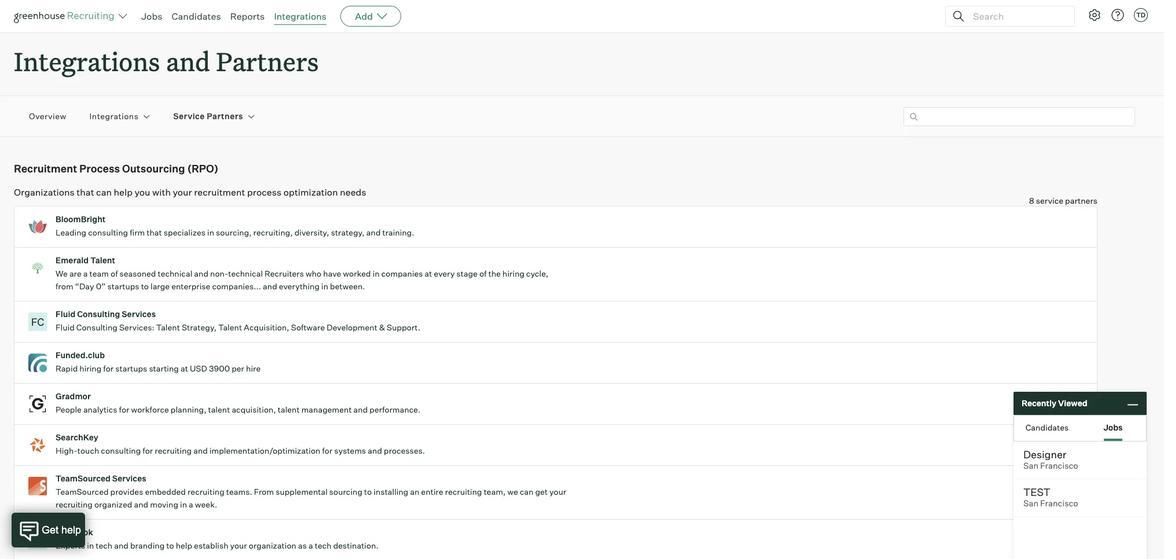 Task type: vqa. For each thing, say whether or not it's contained in the screenshot.


Task type: locate. For each thing, give the bounding box(es) containing it.
0 horizontal spatial integrations link
[[90, 111, 139, 122]]

your right get
[[549, 487, 566, 497]]

0 horizontal spatial talent
[[208, 405, 230, 415]]

0 vertical spatial hiring
[[503, 269, 525, 279]]

francisco inside test san francisco
[[1040, 498, 1078, 509]]

1 san from the top
[[1023, 461, 1039, 471]]

to down seasoned
[[141, 281, 149, 291]]

consulting right touch
[[101, 446, 141, 456]]

8 service partners
[[1029, 196, 1098, 206]]

2 horizontal spatial your
[[549, 487, 566, 497]]

of left the
[[479, 269, 487, 279]]

talent right planning,
[[208, 405, 230, 415]]

every
[[434, 269, 455, 279]]

talent left strategy,
[[156, 323, 180, 332]]

and
[[166, 44, 210, 78], [366, 228, 381, 237], [194, 269, 208, 279], [263, 281, 277, 291], [353, 405, 368, 415], [193, 446, 208, 456], [368, 446, 382, 456], [134, 500, 148, 510], [114, 541, 128, 551]]

1 vertical spatial candidates
[[1026, 422, 1069, 432]]

consulting inside bloombright leading consulting firm that specializes in sourcing, recruiting, diversity, strategy, and training.
[[88, 228, 128, 237]]

startups inside 'funded.club rapid hiring for startups starting at usd 3900 per hire'
[[115, 364, 147, 373]]

1 francisco from the top
[[1040, 461, 1078, 471]]

a inside teamsourced services teamsourced provides embedded recruiting teams. from supplemental sourcing to installing an entire recruiting team, we can get your recruiting organized and moving in a week.
[[189, 500, 193, 510]]

1 horizontal spatial can
[[520, 487, 533, 497]]

your
[[173, 187, 192, 198], [549, 487, 566, 497], [230, 541, 247, 551]]

from
[[254, 487, 274, 497]]

2 vertical spatial your
[[230, 541, 247, 551]]

and inside gradmor people analytics for workforce planning, talent acquisition, talent management and performance.
[[353, 405, 368, 415]]

for right 'analytics'
[[119, 405, 129, 415]]

1 tech from the left
[[96, 541, 112, 551]]

teamsourced up organized
[[56, 487, 109, 497]]

francisco inside designer san francisco
[[1040, 461, 1078, 471]]

0 vertical spatial francisco
[[1040, 461, 1078, 471]]

in left sourcing,
[[207, 228, 214, 237]]

help
[[114, 187, 133, 198], [176, 541, 192, 551]]

enterprise
[[171, 281, 210, 291]]

optimization
[[284, 187, 338, 198]]

in right the experts
[[87, 541, 94, 551]]

outsourcing
[[122, 162, 185, 175]]

2 francisco from the top
[[1040, 498, 1078, 509]]

0 vertical spatial a
[[83, 269, 88, 279]]

a left week.
[[189, 500, 193, 510]]

workforce
[[131, 405, 169, 415]]

fluid right fc
[[56, 323, 75, 332]]

can inside teamsourced services teamsourced provides embedded recruiting teams. from supplemental sourcing to installing an entire recruiting team, we can get your recruiting organized and moving in a week.
[[520, 487, 533, 497]]

a right 'are'
[[83, 269, 88, 279]]

high-
[[56, 446, 77, 456]]

francisco up test san francisco
[[1040, 461, 1078, 471]]

hire
[[246, 364, 261, 373]]

(rpo)
[[187, 162, 218, 175]]

team,
[[484, 487, 506, 497]]

and down planning,
[[193, 446, 208, 456]]

in inside 'techgrok experts in tech and branding to help establish your organization as a tech destination.'
[[87, 541, 94, 551]]

0 horizontal spatial talent
[[90, 255, 115, 265]]

and inside teamsourced services teamsourced provides embedded recruiting teams. from supplemental sourcing to installing an entire recruiting team, we can get your recruiting organized and moving in a week.
[[134, 500, 148, 510]]

service partners link
[[173, 111, 243, 122]]

services:
[[119, 323, 154, 332]]

candidates right jobs 'link'
[[172, 10, 221, 22]]

partners
[[216, 44, 319, 78], [207, 111, 243, 121]]

integrations and partners
[[14, 44, 319, 78]]

1 horizontal spatial integrations link
[[274, 10, 327, 22]]

supplemental
[[276, 487, 328, 497]]

your right with
[[173, 187, 192, 198]]

gradmor people analytics for workforce planning, talent acquisition, talent management and performance.
[[56, 391, 421, 415]]

process
[[79, 162, 120, 175]]

0 horizontal spatial a
[[83, 269, 88, 279]]

1 horizontal spatial hiring
[[503, 269, 525, 279]]

help left establish at bottom left
[[176, 541, 192, 551]]

in right moving
[[180, 500, 187, 510]]

and right systems
[[368, 446, 382, 456]]

0 vertical spatial consulting
[[77, 309, 120, 319]]

that inside bloombright leading consulting firm that specializes in sourcing, recruiting, diversity, strategy, and training.
[[147, 228, 162, 237]]

1 vertical spatial hiring
[[79, 364, 101, 373]]

1 vertical spatial consulting
[[101, 446, 141, 456]]

services up the services:
[[122, 309, 156, 319]]

consulting up "funded.club"
[[76, 323, 117, 332]]

1 of from the left
[[111, 269, 118, 279]]

2 san from the top
[[1023, 498, 1039, 509]]

tab list
[[1014, 416, 1146, 441]]

sourcing,
[[216, 228, 252, 237]]

non-
[[210, 269, 228, 279]]

sourcing
[[329, 487, 362, 497]]

2 of from the left
[[479, 269, 487, 279]]

technical up companies...
[[228, 269, 263, 279]]

0 vertical spatial integrations
[[274, 10, 327, 22]]

1 fluid from the top
[[56, 309, 75, 319]]

that
[[77, 187, 94, 198], [147, 228, 162, 237]]

usd
[[190, 364, 207, 373]]

people
[[56, 405, 82, 415]]

overview
[[29, 111, 66, 121]]

bloombright
[[56, 214, 106, 224]]

for
[[103, 364, 114, 373], [119, 405, 129, 415], [143, 446, 153, 456], [322, 446, 332, 456]]

candidates down recently viewed
[[1026, 422, 1069, 432]]

1 vertical spatial a
[[189, 500, 193, 510]]

to right branding
[[166, 541, 174, 551]]

companies
[[381, 269, 423, 279]]

touch
[[77, 446, 99, 456]]

san inside test san francisco
[[1023, 498, 1039, 509]]

1 vertical spatial at
[[181, 364, 188, 373]]

0 vertical spatial san
[[1023, 461, 1039, 471]]

1 vertical spatial consulting
[[76, 323, 117, 332]]

integrations link right reports
[[274, 10, 327, 22]]

stage
[[457, 269, 478, 279]]

at inside emerald talent we are a team of seasoned technical and non-technical recruiters who have worked in companies at every stage of the hiring cycle, from "day 0" startups to large enterprise companies... and everything in between.
[[425, 269, 432, 279]]

technical up the "large"
[[158, 269, 192, 279]]

2 horizontal spatial to
[[364, 487, 372, 497]]

1 horizontal spatial technical
[[228, 269, 263, 279]]

acquisition,
[[244, 323, 289, 332]]

2 technical from the left
[[228, 269, 263, 279]]

talent up the team at the top of the page
[[90, 255, 115, 265]]

0 horizontal spatial technical
[[158, 269, 192, 279]]

0 vertical spatial help
[[114, 187, 133, 198]]

integrations up recruitment process outsourcing (rpo)
[[90, 111, 139, 121]]

hiring inside 'funded.club rapid hiring for startups starting at usd 3900 per hire'
[[79, 364, 101, 373]]

san for test
[[1023, 498, 1039, 509]]

1 vertical spatial services
[[112, 474, 146, 483]]

1 horizontal spatial jobs
[[1104, 422, 1123, 432]]

2 vertical spatial to
[[166, 541, 174, 551]]

hiring right the
[[503, 269, 525, 279]]

1 horizontal spatial of
[[479, 269, 487, 279]]

0 horizontal spatial your
[[173, 187, 192, 198]]

you
[[135, 187, 150, 198]]

recruiting up embedded
[[155, 446, 192, 456]]

1 horizontal spatial candidates
[[1026, 422, 1069, 432]]

candidates link
[[172, 10, 221, 22]]

0 vertical spatial integrations link
[[274, 10, 327, 22]]

at left usd at the left of page
[[181, 364, 188, 373]]

0 vertical spatial candidates
[[172, 10, 221, 22]]

systems
[[334, 446, 366, 456]]

1 vertical spatial francisco
[[1040, 498, 1078, 509]]

techgrok
[[56, 527, 93, 537]]

t
[[34, 534, 41, 547]]

specializes
[[164, 228, 205, 237]]

startups inside emerald talent we are a team of seasoned technical and non-technical recruiters who have worked in companies at every stage of the hiring cycle, from "day 0" startups to large enterprise companies... and everything in between.
[[107, 281, 139, 291]]

0 vertical spatial that
[[77, 187, 94, 198]]

0 vertical spatial at
[[425, 269, 432, 279]]

1 horizontal spatial to
[[166, 541, 174, 551]]

1 teamsourced from the top
[[56, 474, 110, 483]]

francisco down designer san francisco
[[1040, 498, 1078, 509]]

can down process
[[96, 187, 112, 198]]

san down designer san francisco
[[1023, 498, 1039, 509]]

to right sourcing
[[364, 487, 372, 497]]

greenhouse recruiting image
[[14, 9, 118, 23]]

hiring down "funded.club"
[[79, 364, 101, 373]]

talent right the acquisition,
[[278, 405, 300, 415]]

0 horizontal spatial can
[[96, 187, 112, 198]]

1 horizontal spatial your
[[230, 541, 247, 551]]

and left training.
[[366, 228, 381, 237]]

1 horizontal spatial talent
[[278, 405, 300, 415]]

2 vertical spatial a
[[309, 541, 313, 551]]

0 horizontal spatial of
[[111, 269, 118, 279]]

implementation/optimization
[[209, 446, 320, 456]]

0 vertical spatial startups
[[107, 281, 139, 291]]

strategy,
[[182, 323, 216, 332]]

partners right service
[[207, 111, 243, 121]]

that up bloombright
[[77, 187, 94, 198]]

at inside 'funded.club rapid hiring for startups starting at usd 3900 per hire'
[[181, 364, 188, 373]]

at
[[425, 269, 432, 279], [181, 364, 188, 373]]

0 vertical spatial services
[[122, 309, 156, 319]]

san inside designer san francisco
[[1023, 461, 1039, 471]]

Search text field
[[970, 8, 1064, 25]]

integrations link up recruitment process outsourcing (rpo)
[[90, 111, 139, 122]]

"day
[[75, 281, 94, 291]]

tech right the experts
[[96, 541, 112, 551]]

san up test
[[1023, 461, 1039, 471]]

for down "funded.club"
[[103, 364, 114, 373]]

in inside bloombright leading consulting firm that specializes in sourcing, recruiting, diversity, strategy, and training.
[[207, 228, 214, 237]]

0 vertical spatial fluid
[[56, 309, 75, 319]]

startups down seasoned
[[107, 281, 139, 291]]

in
[[207, 228, 214, 237], [373, 269, 380, 279], [321, 281, 328, 291], [180, 500, 187, 510], [87, 541, 94, 551]]

integrations link
[[274, 10, 327, 22], [90, 111, 139, 122]]

consulting left firm
[[88, 228, 128, 237]]

1 horizontal spatial tech
[[315, 541, 331, 551]]

1 vertical spatial startups
[[115, 364, 147, 373]]

1 horizontal spatial help
[[176, 541, 192, 551]]

at left every
[[425, 269, 432, 279]]

partners down reports
[[216, 44, 319, 78]]

overview link
[[29, 111, 66, 122]]

acquisition,
[[232, 405, 276, 415]]

a right as
[[309, 541, 313, 551]]

1 vertical spatial teamsourced
[[56, 487, 109, 497]]

talent
[[90, 255, 115, 265], [156, 323, 180, 332], [218, 323, 242, 332]]

recruiting inside searchkey high-touch consulting for recruiting and implementation/optimization for systems and processes.
[[155, 446, 192, 456]]

0 horizontal spatial candidates
[[172, 10, 221, 22]]

can
[[96, 187, 112, 198], [520, 487, 533, 497]]

0 vertical spatial teamsourced
[[56, 474, 110, 483]]

hiring
[[503, 269, 525, 279], [79, 364, 101, 373]]

service partners
[[173, 111, 243, 121]]

to inside emerald talent we are a team of seasoned technical and non-technical recruiters who have worked in companies at every stage of the hiring cycle, from "day 0" startups to large enterprise companies... and everything in between.
[[141, 281, 149, 291]]

recently viewed
[[1022, 398, 1087, 408]]

talent right strategy,
[[218, 323, 242, 332]]

1 vertical spatial your
[[549, 487, 566, 497]]

0 horizontal spatial to
[[141, 281, 149, 291]]

1 horizontal spatial that
[[147, 228, 162, 237]]

your right establish at bottom left
[[230, 541, 247, 551]]

startups
[[107, 281, 139, 291], [115, 364, 147, 373]]

can right we
[[520, 487, 533, 497]]

integrations right reports
[[274, 10, 327, 22]]

recently
[[1022, 398, 1056, 408]]

integrations down greenhouse recruiting image
[[14, 44, 160, 78]]

teams.
[[226, 487, 252, 497]]

management
[[301, 405, 352, 415]]

san for designer
[[1023, 461, 1039, 471]]

0 horizontal spatial jobs
[[141, 10, 162, 22]]

None text field
[[904, 107, 1135, 126]]

per
[[232, 364, 244, 373]]

1 vertical spatial can
[[520, 487, 533, 497]]

0 horizontal spatial hiring
[[79, 364, 101, 373]]

1 talent from the left
[[208, 405, 230, 415]]

1 vertical spatial help
[[176, 541, 192, 551]]

1 vertical spatial to
[[364, 487, 372, 497]]

2 horizontal spatial a
[[309, 541, 313, 551]]

1 vertical spatial jobs
[[1104, 422, 1123, 432]]

funded.club
[[56, 350, 105, 360]]

service
[[1036, 196, 1063, 206]]

1 horizontal spatial at
[[425, 269, 432, 279]]

and inside 'techgrok experts in tech and branding to help establish your organization as a tech destination.'
[[114, 541, 128, 551]]

tech right as
[[315, 541, 331, 551]]

0 horizontal spatial at
[[181, 364, 188, 373]]

of right the team at the top of the page
[[111, 269, 118, 279]]

services up provides
[[112, 474, 146, 483]]

cycle,
[[526, 269, 548, 279]]

startups left "starting" on the left bottom
[[115, 364, 147, 373]]

services inside teamsourced services teamsourced provides embedded recruiting teams. from supplemental sourcing to installing an entire recruiting team, we can get your recruiting organized and moving in a week.
[[112, 474, 146, 483]]

0 horizontal spatial tech
[[96, 541, 112, 551]]

1 vertical spatial integrations link
[[90, 111, 139, 122]]

and left branding
[[114, 541, 128, 551]]

consulting inside searchkey high-touch consulting for recruiting and implementation/optimization for systems and processes.
[[101, 446, 141, 456]]

0 vertical spatial to
[[141, 281, 149, 291]]

to
[[141, 281, 149, 291], [364, 487, 372, 497], [166, 541, 174, 551]]

1 horizontal spatial a
[[189, 500, 193, 510]]

1 vertical spatial that
[[147, 228, 162, 237]]

fluid down from
[[56, 309, 75, 319]]

consulting down 0"
[[77, 309, 120, 319]]

help left you on the top left of the page
[[114, 187, 133, 198]]

and down provides
[[134, 500, 148, 510]]

moving
[[150, 500, 178, 510]]

and inside bloombright leading consulting firm that specializes in sourcing, recruiting, diversity, strategy, and training.
[[366, 228, 381, 237]]

jobs
[[141, 10, 162, 22], [1104, 422, 1123, 432]]

1 vertical spatial fluid
[[56, 323, 75, 332]]

0 vertical spatial consulting
[[88, 228, 128, 237]]

searchkey
[[56, 433, 98, 442]]

in down have
[[321, 281, 328, 291]]

we
[[56, 269, 68, 279]]

teamsourced down touch
[[56, 474, 110, 483]]

the
[[488, 269, 501, 279]]

everything
[[279, 281, 320, 291]]

that right firm
[[147, 228, 162, 237]]

1 vertical spatial san
[[1023, 498, 1039, 509]]

services inside fluid consulting services fluid consulting services: talent strategy, talent acquisition, software development & support.
[[122, 309, 156, 319]]

to inside 'techgrok experts in tech and branding to help establish your organization as a tech destination.'
[[166, 541, 174, 551]]

and right management
[[353, 405, 368, 415]]

tab list containing candidates
[[1014, 416, 1146, 441]]



Task type: describe. For each thing, give the bounding box(es) containing it.
0 horizontal spatial help
[[114, 187, 133, 198]]

worked
[[343, 269, 371, 279]]

installing
[[374, 487, 408, 497]]

organizations
[[14, 187, 75, 198]]

1 technical from the left
[[158, 269, 192, 279]]

and down candidates link
[[166, 44, 210, 78]]

organization
[[249, 541, 296, 551]]

test
[[1023, 486, 1051, 498]]

your inside teamsourced services teamsourced provides embedded recruiting teams. from supplemental sourcing to installing an entire recruiting team, we can get your recruiting organized and moving in a week.
[[549, 487, 566, 497]]

0 vertical spatial can
[[96, 187, 112, 198]]

francisco for test
[[1040, 498, 1078, 509]]

teamsourced services teamsourced provides embedded recruiting teams. from supplemental sourcing to installing an entire recruiting team, we can get your recruiting organized and moving in a week.
[[56, 474, 566, 510]]

1 vertical spatial integrations
[[14, 44, 160, 78]]

0 horizontal spatial that
[[77, 187, 94, 198]]

support.
[[387, 323, 420, 332]]

fluid consulting services fluid consulting services: talent strategy, talent acquisition, software development & support.
[[56, 309, 420, 332]]

bloombright leading consulting firm that specializes in sourcing, recruiting, diversity, strategy, and training.
[[56, 214, 414, 237]]

recruiters
[[265, 269, 304, 279]]

emerald
[[56, 255, 89, 265]]

td button
[[1132, 6, 1150, 24]]

jobs link
[[141, 10, 162, 22]]

recruitment
[[194, 187, 245, 198]]

and up enterprise
[[194, 269, 208, 279]]

between.
[[330, 281, 365, 291]]

get
[[535, 487, 548, 497]]

searchkey high-touch consulting for recruiting and implementation/optimization for systems and processes.
[[56, 433, 425, 456]]

your inside 'techgrok experts in tech and branding to help establish your organization as a tech destination.'
[[230, 541, 247, 551]]

recruiting left team,
[[445, 487, 482, 497]]

configure image
[[1088, 8, 1102, 22]]

needs
[[340, 187, 366, 198]]

an
[[410, 487, 419, 497]]

candidates inside tab list
[[1026, 422, 1069, 432]]

entire
[[421, 487, 443, 497]]

as
[[298, 541, 307, 551]]

organizations that can help you with your recruitment process optimization needs
[[14, 187, 366, 198]]

training.
[[382, 228, 414, 237]]

rapid
[[56, 364, 78, 373]]

organized
[[94, 500, 132, 510]]

partners
[[1065, 196, 1098, 206]]

from
[[56, 281, 73, 291]]

for left systems
[[322, 446, 332, 456]]

we
[[507, 487, 518, 497]]

experts
[[56, 541, 85, 551]]

with
[[152, 187, 171, 198]]

techgrok experts in tech and branding to help establish your organization as a tech destination.
[[56, 527, 378, 551]]

2 talent from the left
[[278, 405, 300, 415]]

gradmor
[[56, 391, 91, 401]]

add button
[[340, 6, 401, 27]]

recruitment process outsourcing (rpo)
[[14, 162, 218, 175]]

to inside teamsourced services teamsourced provides embedded recruiting teams. from supplemental sourcing to installing an entire recruiting team, we can get your recruiting organized and moving in a week.
[[364, 487, 372, 497]]

hiring inside emerald talent we are a team of seasoned technical and non-technical recruiters who have worked in companies at every stage of the hiring cycle, from "day 0" startups to large enterprise companies... and everything in between.
[[503, 269, 525, 279]]

add
[[355, 10, 373, 22]]

talent inside emerald talent we are a team of seasoned technical and non-technical recruiters who have worked in companies at every stage of the hiring cycle, from "day 0" startups to large enterprise companies... and everything in between.
[[90, 255, 115, 265]]

companies...
[[212, 281, 261, 291]]

process
[[247, 187, 282, 198]]

0 vertical spatial partners
[[216, 44, 319, 78]]

2 teamsourced from the top
[[56, 487, 109, 497]]

for inside gradmor people analytics for workforce planning, talent acquisition, talent management and performance.
[[119, 405, 129, 415]]

a inside emerald talent we are a team of seasoned technical and non-technical recruiters who have worked in companies at every stage of the hiring cycle, from "day 0" startups to large enterprise companies... and everything in between.
[[83, 269, 88, 279]]

francisco for designer
[[1040, 461, 1078, 471]]

destination.
[[333, 541, 378, 551]]

are
[[69, 269, 82, 279]]

have
[[323, 269, 341, 279]]

who
[[306, 269, 321, 279]]

software
[[291, 323, 325, 332]]

help inside 'techgrok experts in tech and branding to help establish your organization as a tech destination.'
[[176, 541, 192, 551]]

in inside teamsourced services teamsourced provides embedded recruiting teams. from supplemental sourcing to installing an entire recruiting team, we can get your recruiting organized and moving in a week.
[[180, 500, 187, 510]]

&
[[379, 323, 385, 332]]

2 vertical spatial integrations
[[90, 111, 139, 121]]

for inside 'funded.club rapid hiring for startups starting at usd 3900 per hire'
[[103, 364, 114, 373]]

embedded
[[145, 487, 186, 497]]

2 tech from the left
[[315, 541, 331, 551]]

3900
[[209, 364, 230, 373]]

diversity,
[[295, 228, 329, 237]]

td button
[[1134, 8, 1148, 22]]

for down the workforce
[[143, 446, 153, 456]]

0 vertical spatial your
[[173, 187, 192, 198]]

large
[[150, 281, 170, 291]]

designer
[[1023, 448, 1067, 461]]

recruitment
[[14, 162, 77, 175]]

recruiting up week.
[[188, 487, 224, 497]]

a inside 'techgrok experts in tech and branding to help establish your organization as a tech destination.'
[[309, 541, 313, 551]]

2 fluid from the top
[[56, 323, 75, 332]]

in right worked
[[373, 269, 380, 279]]

designer san francisco
[[1023, 448, 1078, 471]]

emerald talent we are a team of seasoned technical and non-technical recruiters who have worked in companies at every stage of the hiring cycle, from "day 0" startups to large enterprise companies... and everything in between.
[[56, 255, 548, 291]]

starting
[[149, 364, 179, 373]]

and down recruiters
[[263, 281, 277, 291]]

1 horizontal spatial talent
[[156, 323, 180, 332]]

0"
[[96, 281, 106, 291]]

strategy,
[[331, 228, 365, 237]]

provides
[[110, 487, 143, 497]]

1 vertical spatial partners
[[207, 111, 243, 121]]

fc
[[31, 316, 44, 328]]

service
[[173, 111, 205, 121]]

8
[[1029, 196, 1034, 206]]

jobs inside tab list
[[1104, 422, 1123, 432]]

recruiting up techgrok
[[56, 500, 93, 510]]

0 vertical spatial jobs
[[141, 10, 162, 22]]

development
[[327, 323, 377, 332]]

td
[[1136, 11, 1146, 19]]

2 horizontal spatial talent
[[218, 323, 242, 332]]

week.
[[195, 500, 217, 510]]

establish
[[194, 541, 228, 551]]



